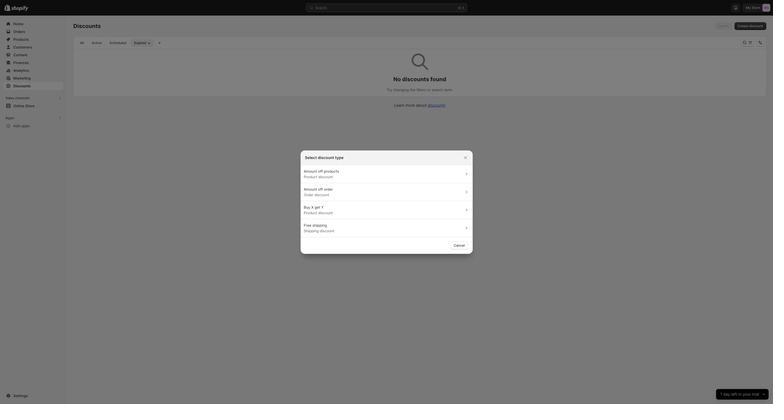 Task type: locate. For each thing, give the bounding box(es) containing it.
off
[[318, 169, 323, 174], [318, 187, 323, 192]]

amount off products product discount
[[304, 169, 339, 179]]

off inside amount off products product discount
[[318, 169, 323, 174]]

0 vertical spatial amount
[[304, 169, 317, 174]]

amount for order
[[304, 187, 317, 192]]

free
[[304, 223, 311, 228]]

cancel button
[[451, 242, 468, 250]]

amount off order order discount
[[304, 187, 333, 197]]

1 product from the top
[[304, 175, 317, 179]]

0 vertical spatial off
[[318, 169, 323, 174]]

2 off from the top
[[318, 187, 323, 192]]

off inside the 'amount off order order discount'
[[318, 187, 323, 192]]

1 vertical spatial discounts
[[13, 84, 31, 88]]

add
[[13, 124, 20, 128]]

discounts
[[402, 76, 429, 83], [428, 103, 446, 108]]

1 off from the top
[[318, 169, 323, 174]]

product inside buy x get y product discount
[[304, 211, 317, 215]]

no discounts found
[[393, 76, 446, 83]]

settings link
[[3, 393, 63, 400]]

product
[[304, 175, 317, 179], [304, 211, 317, 215]]

apps
[[21, 124, 30, 128]]

order
[[304, 193, 314, 197]]

0 vertical spatial discounts
[[402, 76, 429, 83]]

home link
[[3, 20, 63, 28]]

channels
[[15, 96, 30, 100]]

select discount type dialog
[[0, 151, 773, 254]]

all
[[80, 41, 84, 45]]

off left products
[[318, 169, 323, 174]]

discounts up all
[[73, 23, 101, 29]]

amount inside the 'amount off order order discount'
[[304, 187, 317, 192]]

0 vertical spatial discounts
[[73, 23, 101, 29]]

1 vertical spatial product
[[304, 211, 317, 215]]

home
[[13, 22, 23, 26]]

get
[[315, 205, 320, 210]]

discounts
[[73, 23, 101, 29], [13, 84, 31, 88]]

free shipping shipping discount
[[304, 223, 334, 233]]

discount right 'create'
[[749, 24, 763, 28]]

tab list
[[76, 39, 155, 47]]

discount down 'order'
[[315, 193, 329, 197]]

discounts up 'the'
[[402, 76, 429, 83]]

k
[[462, 6, 465, 10]]

sales
[[6, 96, 14, 100]]

tab list containing all
[[76, 39, 155, 47]]

no
[[393, 76, 401, 83]]

discounts right about
[[428, 103, 446, 108]]

product down x on the bottom left
[[304, 211, 317, 215]]

amount up order
[[304, 187, 317, 192]]

empty search results image
[[412, 54, 428, 70]]

0 vertical spatial product
[[304, 175, 317, 179]]

shipping
[[312, 223, 327, 228]]

1 vertical spatial off
[[318, 187, 323, 192]]

discount inside buy x get y product discount
[[318, 211, 333, 215]]

amount for product
[[304, 169, 317, 174]]

1 horizontal spatial discounts
[[73, 23, 101, 29]]

2 amount from the top
[[304, 187, 317, 192]]

discount inside create discount button
[[749, 24, 763, 28]]

discounts link
[[3, 82, 63, 90]]

off left 'order'
[[318, 187, 323, 192]]

sales channels button
[[3, 94, 63, 102]]

try
[[387, 88, 392, 92]]

the
[[410, 88, 416, 92]]

found
[[430, 76, 446, 83]]

discount down y
[[318, 211, 333, 215]]

products
[[324, 169, 339, 174]]

amount inside amount off products product discount
[[304, 169, 317, 174]]

product up the 'amount off order order discount'
[[304, 175, 317, 179]]

discount inside the 'amount off order order discount'
[[315, 193, 329, 197]]

discount down products
[[318, 175, 333, 179]]

active
[[92, 41, 102, 45]]

y
[[321, 205, 324, 210]]

select
[[305, 155, 317, 160]]

discounts up channels at left top
[[13, 84, 31, 88]]

amount
[[304, 169, 317, 174], [304, 187, 317, 192]]

amount down select
[[304, 169, 317, 174]]

search
[[432, 88, 443, 92]]

about
[[416, 103, 427, 108]]

1 vertical spatial amount
[[304, 187, 317, 192]]

scheduled
[[110, 41, 126, 45]]

changing
[[393, 88, 409, 92]]

1 amount from the top
[[304, 169, 317, 174]]

active link
[[88, 39, 105, 47]]

apps button
[[3, 114, 63, 122]]

discount down shipping
[[320, 229, 334, 233]]

sales channels
[[6, 96, 30, 100]]

2 product from the top
[[304, 211, 317, 215]]

discount
[[749, 24, 763, 28], [318, 155, 334, 160], [318, 175, 333, 179], [315, 193, 329, 197], [318, 211, 333, 215], [320, 229, 334, 233]]

try changing the filters or search term.
[[387, 88, 453, 92]]



Task type: vqa. For each thing, say whether or not it's contained in the screenshot.


Task type: describe. For each thing, give the bounding box(es) containing it.
discounts link
[[428, 103, 446, 108]]

add apps button
[[3, 122, 63, 130]]

off for order
[[318, 187, 323, 192]]

term.
[[444, 88, 453, 92]]

discount left type
[[318, 155, 334, 160]]

search
[[315, 6, 327, 10]]

0 horizontal spatial discounts
[[13, 84, 31, 88]]

create
[[738, 24, 748, 28]]

1 vertical spatial discounts
[[428, 103, 446, 108]]

or
[[427, 88, 431, 92]]

more
[[406, 103, 415, 108]]

learn more about discounts
[[394, 103, 446, 108]]

discount inside amount off products product discount
[[318, 175, 333, 179]]

⌘
[[458, 6, 461, 10]]

select discount type
[[305, 155, 344, 160]]

type
[[335, 155, 344, 160]]

create discount button
[[734, 22, 766, 30]]

buy
[[304, 205, 310, 210]]

add apps
[[13, 124, 30, 128]]

scheduled link
[[106, 39, 130, 47]]

discount inside free shipping shipping discount
[[320, 229, 334, 233]]

settings
[[13, 394, 28, 399]]

order
[[324, 187, 333, 192]]

create discount
[[738, 24, 763, 28]]

⌘ k
[[458, 6, 465, 10]]

all link
[[77, 39, 87, 47]]

off for products
[[318, 169, 323, 174]]

product inside amount off products product discount
[[304, 175, 317, 179]]

x
[[311, 205, 314, 210]]

filters
[[417, 88, 426, 92]]

apps
[[6, 116, 14, 120]]

buy x get y product discount
[[304, 205, 333, 215]]

shopify image
[[11, 6, 28, 11]]

cancel
[[454, 244, 465, 248]]

learn
[[394, 103, 405, 108]]

shipping
[[304, 229, 319, 233]]



